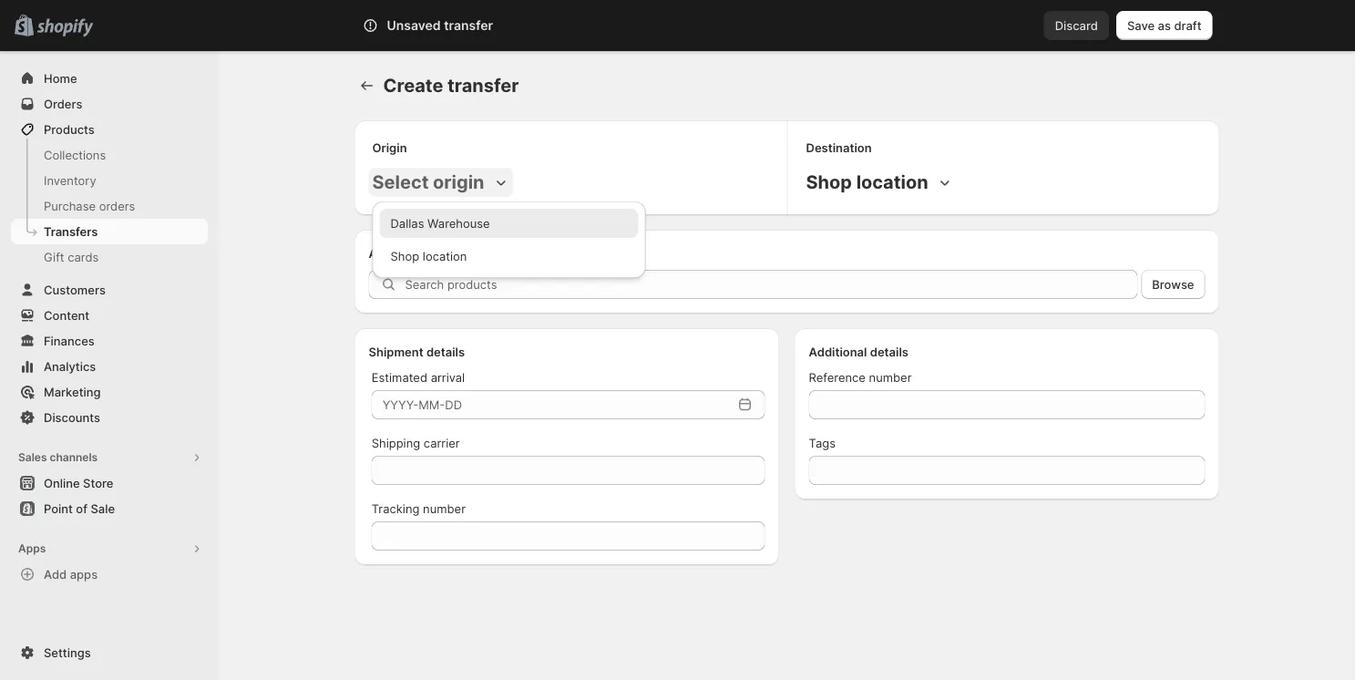 Task type: describe. For each thing, give the bounding box(es) containing it.
point of sale link
[[11, 496, 208, 521]]

shopify image
[[37, 19, 93, 37]]

analytics
[[44, 359, 96, 373]]

store
[[83, 476, 113, 490]]

Shipping carrier text field
[[372, 456, 765, 485]]

cards
[[68, 250, 99, 264]]

shop inside shop location dropdown button
[[806, 171, 852, 193]]

number for tracking number
[[423, 501, 466, 515]]

analytics link
[[11, 354, 208, 379]]

settings
[[44, 645, 91, 659]]

discard
[[1055, 18, 1098, 32]]

online store link
[[11, 470, 208, 496]]

collections
[[44, 148, 106, 162]]

create transfer
[[383, 74, 519, 97]]

purchase orders
[[44, 199, 135, 213]]

tracking number
[[372, 501, 466, 515]]

draft
[[1174, 18, 1202, 32]]

details for additional details
[[870, 345, 909, 359]]

tracking
[[372, 501, 420, 515]]

location inside list box
[[423, 249, 467, 263]]

save as draft button
[[1117, 11, 1213, 40]]

collections link
[[11, 142, 208, 168]]

transfers link
[[11, 219, 208, 244]]

purchase orders link
[[11, 193, 208, 219]]

shop location inside locations list list box
[[391, 249, 467, 263]]

shipment details
[[369, 345, 465, 359]]

save
[[1127, 18, 1155, 32]]

carrier
[[424, 436, 460, 450]]

estimated arrival
[[372, 370, 465, 384]]

sales channels
[[18, 451, 98, 464]]

reference
[[809, 370, 866, 384]]

Reference number text field
[[809, 390, 1206, 419]]

orders
[[44, 97, 82, 111]]

shop location button
[[803, 168, 958, 197]]

finances
[[44, 334, 95, 348]]

point
[[44, 501, 73, 515]]

online store button
[[0, 470, 219, 496]]

of
[[76, 501, 87, 515]]

discounts
[[44, 410, 100, 424]]

Estimated arrival text field
[[372, 390, 732, 419]]

search button
[[413, 11, 942, 40]]

customers link
[[11, 277, 208, 303]]

dallas
[[391, 216, 424, 230]]

add apps button
[[11, 562, 208, 587]]

as
[[1158, 18, 1171, 32]]

orders
[[99, 199, 135, 213]]

shipping carrier
[[372, 436, 460, 450]]

add products
[[369, 246, 446, 260]]

origin
[[372, 140, 407, 155]]

transfers
[[44, 224, 98, 238]]

destination
[[806, 140, 872, 155]]

products link
[[11, 117, 208, 142]]

finances link
[[11, 328, 208, 354]]

select
[[372, 171, 429, 193]]

estimated
[[372, 370, 428, 384]]

content link
[[11, 303, 208, 328]]

Tags text field
[[809, 456, 1206, 485]]

marketing
[[44, 385, 101, 399]]

home
[[44, 71, 77, 85]]

reference number
[[809, 370, 912, 384]]

additional details
[[809, 345, 909, 359]]

discounts link
[[11, 405, 208, 430]]

add for add products
[[369, 246, 392, 260]]

transfer for unsaved transfer
[[444, 18, 493, 33]]

sales
[[18, 451, 47, 464]]

settings link
[[11, 640, 208, 665]]

add for add apps
[[44, 567, 67, 581]]

apps
[[70, 567, 98, 581]]



Task type: locate. For each thing, give the bounding box(es) containing it.
home link
[[11, 66, 208, 91]]

1 horizontal spatial shop location
[[806, 171, 929, 193]]

discard link
[[1044, 11, 1109, 40]]

0 horizontal spatial details
[[426, 345, 465, 359]]

apps button
[[11, 536, 208, 562]]

dallas warehouse option
[[372, 209, 646, 238]]

number right tracking on the left of the page
[[423, 501, 466, 515]]

browse
[[1152, 277, 1195, 291]]

create
[[383, 74, 443, 97]]

1 vertical spatial shop location
[[391, 249, 467, 263]]

warehouse
[[428, 216, 490, 230]]

shop down destination
[[806, 171, 852, 193]]

products
[[395, 246, 446, 260]]

shop location inside dropdown button
[[806, 171, 929, 193]]

browse button
[[1142, 270, 1206, 299]]

1 horizontal spatial shop
[[806, 171, 852, 193]]

content
[[44, 308, 89, 322]]

0 vertical spatial shop location
[[806, 171, 929, 193]]

1 vertical spatial location
[[423, 249, 467, 263]]

point of sale
[[44, 501, 115, 515]]

0 vertical spatial add
[[369, 246, 392, 260]]

sale
[[91, 501, 115, 515]]

shop location down destination
[[806, 171, 929, 193]]

2 details from the left
[[870, 345, 909, 359]]

transfer for create transfer
[[448, 74, 519, 97]]

orders link
[[11, 91, 208, 117]]

location inside dropdown button
[[857, 171, 929, 193]]

shop inside locations list list box
[[391, 249, 419, 263]]

1 horizontal spatial number
[[869, 370, 912, 384]]

tags
[[809, 436, 836, 450]]

apps
[[18, 542, 46, 555]]

details
[[426, 345, 465, 359], [870, 345, 909, 359]]

add inside button
[[44, 567, 67, 581]]

0 horizontal spatial add
[[44, 567, 67, 581]]

gift cards link
[[11, 244, 208, 270]]

1 vertical spatial transfer
[[448, 74, 519, 97]]

number for reference number
[[869, 370, 912, 384]]

location down destination
[[857, 171, 929, 193]]

1 horizontal spatial location
[[857, 171, 929, 193]]

channels
[[50, 451, 98, 464]]

location down dallas warehouse
[[423, 249, 467, 263]]

transfer right the unsaved
[[444, 18, 493, 33]]

arrival
[[431, 370, 465, 384]]

details for shipment details
[[426, 345, 465, 359]]

inventory link
[[11, 168, 208, 193]]

0 horizontal spatial shop location
[[391, 249, 467, 263]]

additional
[[809, 345, 867, 359]]

point of sale button
[[0, 496, 219, 521]]

location
[[857, 171, 929, 193], [423, 249, 467, 263]]

select origin button
[[369, 168, 514, 197]]

shop down dallas
[[391, 249, 419, 263]]

0 vertical spatial transfer
[[444, 18, 493, 33]]

save as draft
[[1127, 18, 1202, 32]]

add apps
[[44, 567, 98, 581]]

search
[[443, 18, 482, 32]]

1 details from the left
[[426, 345, 465, 359]]

0 vertical spatial shop
[[806, 171, 852, 193]]

select origin
[[372, 171, 485, 193]]

0 horizontal spatial location
[[423, 249, 467, 263]]

inventory
[[44, 173, 96, 187]]

0 vertical spatial location
[[857, 171, 929, 193]]

products
[[44, 122, 95, 136]]

gift
[[44, 250, 64, 264]]

shop
[[806, 171, 852, 193], [391, 249, 419, 263]]

customers
[[44, 283, 106, 297]]

1 vertical spatial shop
[[391, 249, 419, 263]]

number
[[869, 370, 912, 384], [423, 501, 466, 515]]

details up arrival
[[426, 345, 465, 359]]

add left apps
[[44, 567, 67, 581]]

1 vertical spatial number
[[423, 501, 466, 515]]

unsaved transfer
[[387, 18, 493, 33]]

online
[[44, 476, 80, 490]]

marketing link
[[11, 379, 208, 405]]

transfer down search
[[448, 74, 519, 97]]

1 vertical spatial add
[[44, 567, 67, 581]]

0 vertical spatial number
[[869, 370, 912, 384]]

dallas warehouse
[[391, 216, 490, 230]]

unsaved
[[387, 18, 441, 33]]

shipping
[[372, 436, 420, 450]]

locations list list box
[[372, 209, 646, 271]]

1 horizontal spatial add
[[369, 246, 392, 260]]

Tracking number text field
[[372, 521, 765, 551]]

add
[[369, 246, 392, 260], [44, 567, 67, 581]]

shop location down dallas warehouse
[[391, 249, 467, 263]]

purchase
[[44, 199, 96, 213]]

add left products
[[369, 246, 392, 260]]

0 horizontal spatial number
[[423, 501, 466, 515]]

origin
[[433, 171, 485, 193]]

Search products text field
[[405, 270, 1138, 299]]

transfer
[[444, 18, 493, 33], [448, 74, 519, 97]]

gift cards
[[44, 250, 99, 264]]

sales channels button
[[11, 445, 208, 470]]

online store
[[44, 476, 113, 490]]

1 horizontal spatial details
[[870, 345, 909, 359]]

0 horizontal spatial shop
[[391, 249, 419, 263]]

number down additional details
[[869, 370, 912, 384]]

details up reference number
[[870, 345, 909, 359]]

shipment
[[369, 345, 424, 359]]



Task type: vqa. For each thing, say whether or not it's contained in the screenshot.
ONLINE STORE link
yes



